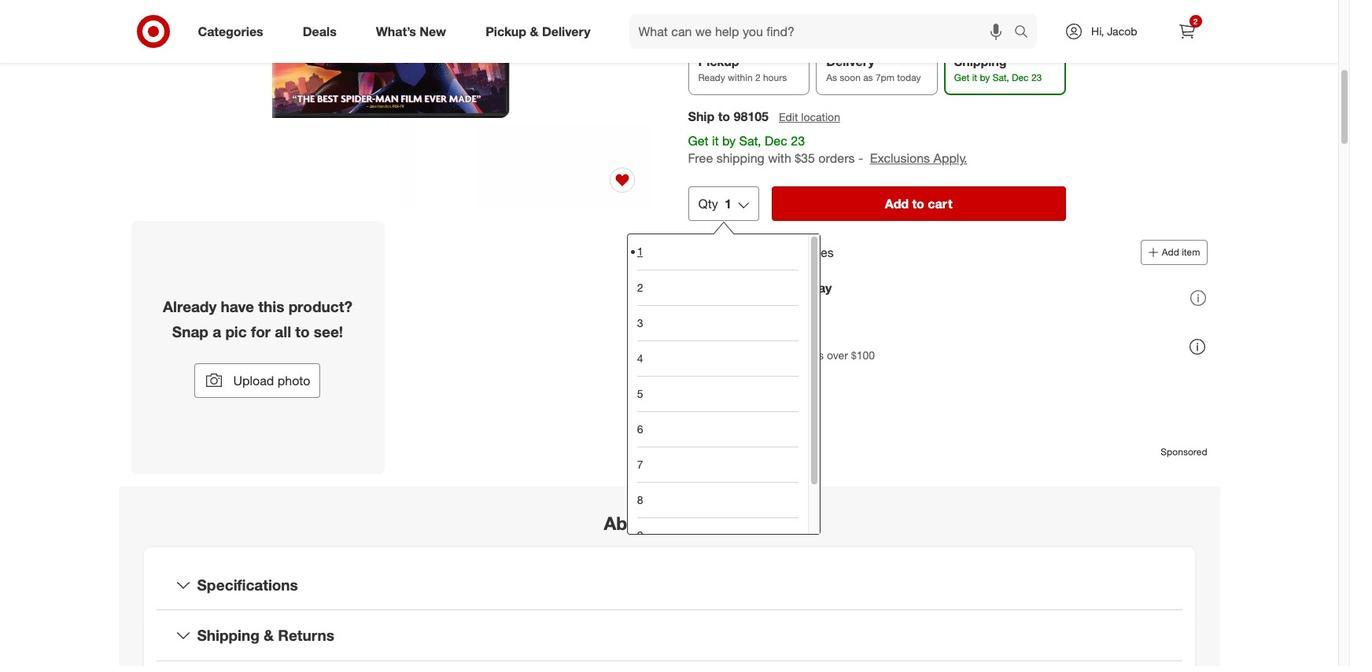 Task type: vqa. For each thing, say whether or not it's contained in the screenshot.
sq inside the '90 sq ft snowflake christmas gift wrap gray - wondershop™'
no



Task type: describe. For each thing, give the bounding box(es) containing it.
qty
[[699, 196, 718, 212]]

pickup for ready
[[699, 54, 739, 69]]

& for pickup
[[530, 23, 539, 39]]

this inside the already have this product? snap a pic for all to see!
[[258, 298, 284, 316]]

exclusions
[[870, 150, 930, 166]]

pickup & delivery link
[[472, 14, 610, 49]]

5 link
[[637, 376, 799, 412]]

add item
[[1162, 246, 1201, 258]]

shipping & returns button
[[156, 611, 1183, 661]]

deals
[[303, 23, 337, 39]]

add item button
[[1141, 240, 1208, 265]]

6 link
[[637, 412, 799, 447]]

jacob
[[1108, 24, 1138, 38]]

already have this product? snap a pic for all to see!
[[163, 298, 353, 341]]

soon
[[840, 72, 861, 83]]

what's
[[376, 23, 416, 39]]

$35
[[795, 150, 815, 166]]

7pm
[[876, 72, 895, 83]]

shipping get it by sat, dec 23
[[955, 54, 1042, 83]]

for inside the already have this product? snap a pic for all to see!
[[251, 323, 271, 341]]

dec inside shipping get it by sat, dec 23
[[1012, 72, 1029, 83]]

a
[[213, 323, 221, 341]]

search button
[[1007, 14, 1045, 52]]

23 inside get it by sat, dec 23 free shipping with $35 orders - exclusions apply.
[[791, 132, 805, 148]]

upload photo
[[233, 373, 310, 389]]

about this item
[[604, 512, 735, 534]]

edit location button
[[778, 108, 841, 125]]

ready
[[699, 72, 725, 83]]

0 horizontal spatial item
[[697, 512, 735, 534]]

day
[[811, 280, 832, 295]]

0 horizontal spatial over
[[745, 330, 771, 346]]

0 vertical spatial 2 link
[[1170, 14, 1205, 49]]

5
[[637, 387, 643, 400]]

save 5% every day with redcard
[[720, 280, 832, 311]]

pay
[[720, 330, 742, 346]]

already
[[163, 298, 217, 316]]

spider-man : across the spider-verse (dvd + digital), 1 of 2 image
[[131, 0, 650, 209]]

1 link
[[637, 234, 799, 270]]

with
[[768, 150, 792, 166]]

2 horizontal spatial 2
[[1194, 17, 1198, 26]]

every
[[775, 280, 807, 295]]

shipping
[[717, 150, 765, 166]]

add for add to cart
[[885, 196, 909, 212]]

hi,
[[1092, 24, 1104, 38]]

see!
[[314, 323, 343, 341]]

cart
[[928, 196, 953, 212]]

specifications button
[[156, 560, 1183, 610]]

today
[[897, 72, 921, 83]]

ship to 98105
[[688, 108, 769, 124]]

item inside button
[[1182, 246, 1201, 258]]

free
[[688, 150, 713, 166]]

new
[[420, 23, 446, 39]]

categories
[[198, 23, 263, 39]]

8 link
[[637, 482, 799, 518]]

shipping for &
[[197, 627, 260, 645]]

9
[[637, 529, 643, 542]]

2 inside pickup ready within 2 hours
[[755, 72, 761, 83]]

what's new link
[[363, 14, 466, 49]]

-
[[859, 150, 864, 166]]

to for cart
[[913, 196, 925, 212]]

9 link
[[637, 518, 799, 553]]

by inside shipping get it by sat, dec 23
[[980, 72, 990, 83]]

hours
[[763, 72, 787, 83]]

add for add item
[[1162, 246, 1180, 258]]

edit
[[779, 110, 798, 123]]

product?
[[289, 298, 353, 316]]

returns
[[278, 627, 334, 645]]

1 vertical spatial this
[[661, 512, 692, 534]]

apply.
[[934, 150, 968, 166]]

about
[[604, 512, 656, 534]]

categories link
[[185, 14, 283, 49]]

to for 98105
[[718, 108, 730, 124]]

add to cart
[[885, 196, 953, 212]]

upload photo button
[[195, 363, 321, 398]]

0 vertical spatial delivery
[[542, 23, 591, 39]]

edit location
[[779, 110, 841, 123]]

0 vertical spatial for
[[764, 244, 779, 260]]

pickup for &
[[486, 23, 527, 39]]

get it by sat, dec 23 free shipping with $35 orders - exclusions apply.
[[688, 132, 968, 166]]

98105
[[734, 108, 769, 124]]

snap
[[172, 323, 209, 341]]

registries
[[782, 244, 834, 260]]

sat, inside get it by sat, dec 23 free shipping with $35 orders - exclusions apply.
[[739, 132, 762, 148]]

what's new
[[376, 23, 446, 39]]

upload
[[233, 373, 274, 389]]



Task type: locate. For each thing, give the bounding box(es) containing it.
1 horizontal spatial by
[[980, 72, 990, 83]]

over right 'pay'
[[745, 330, 771, 346]]

by inside get it by sat, dec 23 free shipping with $35 orders - exclusions apply.
[[722, 132, 736, 148]]

delivery
[[542, 23, 591, 39], [827, 54, 875, 69]]

sat, up shipping
[[739, 132, 762, 148]]

0 vertical spatial get
[[955, 72, 970, 83]]

0 vertical spatial sat,
[[993, 72, 1009, 83]]

get right today
[[955, 72, 970, 83]]

pickup ready within 2 hours
[[699, 54, 787, 83]]

1 vertical spatial for
[[251, 323, 271, 341]]

0 vertical spatial over
[[745, 330, 771, 346]]

1 horizontal spatial add
[[1162, 246, 1180, 258]]

1 right qty
[[725, 196, 732, 212]]

$100
[[851, 348, 875, 362]]

1 horizontal spatial delivery
[[827, 54, 875, 69]]

dec
[[1012, 72, 1029, 83], [765, 132, 788, 148]]

0 vertical spatial to
[[718, 108, 730, 124]]

0 vertical spatial by
[[980, 72, 990, 83]]

What can we help you find? suggestions appear below search field
[[629, 14, 1018, 49]]

1 horizontal spatial shipping
[[955, 54, 1007, 69]]

1 vertical spatial to
[[913, 196, 925, 212]]

add inside button
[[1162, 246, 1180, 258]]

it right today
[[972, 72, 978, 83]]

1 up '3'
[[637, 245, 643, 258]]

as
[[827, 72, 837, 83]]

pickup
[[486, 23, 527, 39], [699, 54, 739, 69]]

23
[[1032, 72, 1042, 83], [791, 132, 805, 148]]

this right the 9 on the bottom of the page
[[661, 512, 692, 534]]

add inside button
[[885, 196, 909, 212]]

to left cart
[[913, 196, 925, 212]]

pic
[[225, 323, 247, 341]]

1 horizontal spatial 2 link
[[1170, 14, 1205, 49]]

with
[[720, 298, 742, 311]]

2 up '3'
[[637, 281, 643, 294]]

0 vertical spatial it
[[972, 72, 978, 83]]

0 horizontal spatial 2 link
[[637, 270, 799, 305]]

1 vertical spatial add
[[1162, 246, 1180, 258]]

1 horizontal spatial this
[[661, 512, 692, 534]]

shipping inside shipping & returns dropdown button
[[197, 627, 260, 645]]

orders inside pay over time on orders over $100
[[792, 348, 824, 362]]

0 horizontal spatial for
[[251, 323, 271, 341]]

1 vertical spatial by
[[722, 132, 736, 148]]

pickup & delivery
[[486, 23, 591, 39]]

orders
[[819, 150, 855, 166], [792, 348, 824, 362]]

3
[[637, 316, 643, 330]]

for left all
[[251, 323, 271, 341]]

deals link
[[289, 14, 356, 49]]

2 left hours
[[755, 72, 761, 83]]

sat, down search button on the top right of page
[[993, 72, 1009, 83]]

get up free at the top of page
[[688, 132, 709, 148]]

0 vertical spatial orders
[[819, 150, 855, 166]]

have
[[221, 298, 254, 316]]

redcard
[[745, 298, 789, 311]]

0 vertical spatial pickup
[[486, 23, 527, 39]]

& inside dropdown button
[[264, 627, 274, 645]]

8
[[637, 493, 643, 507]]

1 horizontal spatial get
[[955, 72, 970, 83]]

dec down search button on the top right of page
[[1012, 72, 1029, 83]]

pickup inside pickup ready within 2 hours
[[699, 54, 739, 69]]

as
[[864, 72, 873, 83]]

over
[[745, 330, 771, 346], [827, 348, 848, 362]]

4
[[637, 352, 643, 365]]

0 horizontal spatial pickup
[[486, 23, 527, 39]]

it inside shipping get it by sat, dec 23
[[972, 72, 978, 83]]

1 vertical spatial 2 link
[[637, 270, 799, 305]]

0 vertical spatial item
[[1182, 246, 1201, 258]]

1 horizontal spatial for
[[764, 244, 779, 260]]

& for shipping
[[264, 627, 274, 645]]

for right eligible at the top right of page
[[764, 244, 779, 260]]

0 horizontal spatial 1
[[637, 245, 643, 258]]

6
[[637, 423, 643, 436]]

pay over time on orders over $100
[[720, 330, 875, 362]]

0 horizontal spatial dec
[[765, 132, 788, 148]]

1 vertical spatial dec
[[765, 132, 788, 148]]

orders left -
[[819, 150, 855, 166]]

1 horizontal spatial item
[[1182, 246, 1201, 258]]

1 horizontal spatial it
[[972, 72, 978, 83]]

it inside get it by sat, dec 23 free shipping with $35 orders - exclusions apply.
[[712, 132, 719, 148]]

1 horizontal spatial 23
[[1032, 72, 1042, 83]]

0 horizontal spatial this
[[258, 298, 284, 316]]

by right today
[[980, 72, 990, 83]]

0 horizontal spatial shipping
[[197, 627, 260, 645]]

over left $100 on the right
[[827, 348, 848, 362]]

sponsored
[[1161, 446, 1208, 458]]

by up shipping
[[722, 132, 736, 148]]

photo
[[278, 373, 310, 389]]

sat,
[[993, 72, 1009, 83], [739, 132, 762, 148]]

0 horizontal spatial &
[[264, 627, 274, 645]]

3 link
[[637, 305, 799, 341]]

add
[[885, 196, 909, 212], [1162, 246, 1180, 258]]

to right ship
[[718, 108, 730, 124]]

add to cart button
[[772, 186, 1066, 221]]

23 inside shipping get it by sat, dec 23
[[1032, 72, 1042, 83]]

0 vertical spatial 23
[[1032, 72, 1042, 83]]

1 vertical spatial it
[[712, 132, 719, 148]]

23 up $35
[[791, 132, 805, 148]]

dec up "with"
[[765, 132, 788, 148]]

2 right jacob in the right of the page
[[1194, 17, 1198, 26]]

7
[[637, 458, 643, 471]]

1 vertical spatial pickup
[[699, 54, 739, 69]]

get inside shipping get it by sat, dec 23
[[955, 72, 970, 83]]

specifications
[[197, 576, 298, 594]]

2 link right jacob in the right of the page
[[1170, 14, 1205, 49]]

0 horizontal spatial 2
[[637, 281, 643, 294]]

0 horizontal spatial 23
[[791, 132, 805, 148]]

1 vertical spatial &
[[264, 627, 274, 645]]

orders inside get it by sat, dec 23 free shipping with $35 orders - exclusions apply.
[[819, 150, 855, 166]]

1 vertical spatial 2
[[755, 72, 761, 83]]

dec inside get it by sat, dec 23 free shipping with $35 orders - exclusions apply.
[[765, 132, 788, 148]]

2 link down eligible at the top right of page
[[637, 270, 799, 305]]

4 link
[[637, 341, 799, 376]]

0 horizontal spatial delivery
[[542, 23, 591, 39]]

to inside the already have this product? snap a pic for all to see!
[[295, 323, 310, 341]]

1 vertical spatial orders
[[792, 348, 824, 362]]

5%
[[752, 280, 771, 295]]

0 horizontal spatial by
[[722, 132, 736, 148]]

1 vertical spatial get
[[688, 132, 709, 148]]

shipping
[[955, 54, 1007, 69], [197, 627, 260, 645]]

1 horizontal spatial dec
[[1012, 72, 1029, 83]]

0 vertical spatial &
[[530, 23, 539, 39]]

image gallery element
[[131, 0, 650, 475]]

0 horizontal spatial sat,
[[739, 132, 762, 148]]

delivery as soon as 7pm today
[[827, 54, 921, 83]]

0 horizontal spatial it
[[712, 132, 719, 148]]

hi, jacob
[[1092, 24, 1138, 38]]

qty 1
[[699, 196, 732, 212]]

2 horizontal spatial to
[[913, 196, 925, 212]]

pickup right new
[[486, 23, 527, 39]]

get inside get it by sat, dec 23 free shipping with $35 orders - exclusions apply.
[[688, 132, 709, 148]]

get
[[955, 72, 970, 83], [688, 132, 709, 148]]

0 vertical spatial add
[[885, 196, 909, 212]]

1 horizontal spatial pickup
[[699, 54, 739, 69]]

shipping inside shipping get it by sat, dec 23
[[955, 54, 1007, 69]]

orders right on
[[792, 348, 824, 362]]

it up free at the top of page
[[712, 132, 719, 148]]

delivery inside delivery as soon as 7pm today
[[827, 54, 875, 69]]

1 vertical spatial shipping
[[197, 627, 260, 645]]

all
[[275, 323, 291, 341]]

7 link
[[637, 447, 799, 482]]

1 vertical spatial 1
[[637, 245, 643, 258]]

1 vertical spatial 23
[[791, 132, 805, 148]]

item
[[1182, 246, 1201, 258], [697, 512, 735, 534]]

0 vertical spatial 1
[[725, 196, 732, 212]]

to right all
[[295, 323, 310, 341]]

to inside button
[[913, 196, 925, 212]]

shipping & returns
[[197, 627, 334, 645]]

1
[[725, 196, 732, 212], [637, 245, 643, 258]]

it
[[972, 72, 978, 83], [712, 132, 719, 148]]

0 horizontal spatial get
[[688, 132, 709, 148]]

1 vertical spatial item
[[697, 512, 735, 534]]

2 vertical spatial 2
[[637, 281, 643, 294]]

2
[[1194, 17, 1198, 26], [755, 72, 761, 83], [637, 281, 643, 294]]

1 horizontal spatial 2
[[755, 72, 761, 83]]

0 vertical spatial dec
[[1012, 72, 1029, 83]]

location
[[801, 110, 841, 123]]

save
[[720, 280, 749, 295]]

to
[[718, 108, 730, 124], [913, 196, 925, 212], [295, 323, 310, 341]]

1 horizontal spatial 1
[[725, 196, 732, 212]]

0 horizontal spatial add
[[885, 196, 909, 212]]

by
[[980, 72, 990, 83], [722, 132, 736, 148]]

search
[[1007, 25, 1045, 41]]

time
[[774, 330, 801, 346]]

this up all
[[258, 298, 284, 316]]

shipping for get
[[955, 54, 1007, 69]]

1 vertical spatial delivery
[[827, 54, 875, 69]]

0 vertical spatial 2
[[1194, 17, 1198, 26]]

eligible
[[720, 244, 760, 260]]

1 2 3 4 5 6 7 8 9
[[637, 245, 643, 542]]

eligible for registries
[[720, 244, 834, 260]]

1 vertical spatial over
[[827, 348, 848, 362]]

2 link
[[1170, 14, 1205, 49], [637, 270, 799, 305]]

within
[[728, 72, 753, 83]]

1 horizontal spatial to
[[718, 108, 730, 124]]

1 horizontal spatial &
[[530, 23, 539, 39]]

on
[[777, 348, 789, 362]]

0 horizontal spatial to
[[295, 323, 310, 341]]

ship
[[688, 108, 715, 124]]

0 vertical spatial this
[[258, 298, 284, 316]]

pickup up ready
[[699, 54, 739, 69]]

0 vertical spatial shipping
[[955, 54, 1007, 69]]

1 vertical spatial sat,
[[739, 132, 762, 148]]

sat, inside shipping get it by sat, dec 23
[[993, 72, 1009, 83]]

2 vertical spatial to
[[295, 323, 310, 341]]

23 down search button on the top right of page
[[1032, 72, 1042, 83]]

exclusions apply. button
[[870, 150, 968, 168]]

1 horizontal spatial sat,
[[993, 72, 1009, 83]]

1 horizontal spatial over
[[827, 348, 848, 362]]



